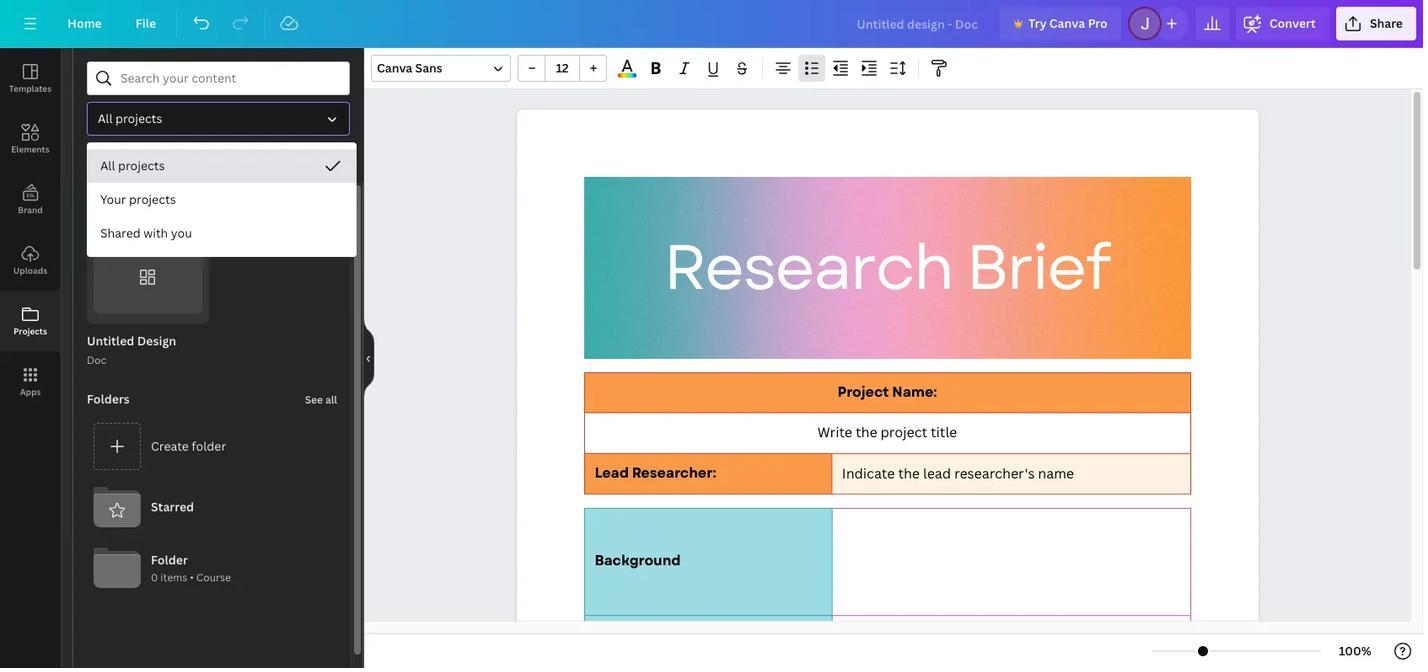 Task type: vqa. For each thing, say whether or not it's contained in the screenshot.
Create folder
yes



Task type: describe. For each thing, give the bounding box(es) containing it.
sans
[[415, 60, 443, 76]]

0
[[151, 571, 158, 585]]

Design title text field
[[844, 7, 994, 40]]

folder
[[192, 439, 226, 455]]

uploads
[[13, 265, 47, 277]]

see all
[[305, 393, 337, 408]]

canva inside button
[[1050, 15, 1086, 31]]

uploads button
[[0, 230, 61, 291]]

create
[[151, 439, 189, 455]]

folders inside button
[[280, 157, 323, 173]]

you
[[171, 225, 192, 241]]

pro
[[1088, 15, 1108, 31]]

all projects inside button
[[100, 158, 165, 174]]

projects inside button
[[118, 158, 165, 174]]

folders button
[[254, 149, 350, 181]]

0 horizontal spatial designs
[[87, 205, 132, 221]]

starred
[[151, 500, 194, 516]]

see all button
[[303, 383, 339, 417]]

shared with you button
[[87, 217, 357, 251]]

untitled design group
[[87, 230, 209, 370]]

all projects button
[[87, 149, 357, 183]]

100% button
[[1329, 639, 1383, 665]]

Research Brief text field
[[517, 110, 1259, 669]]

all projects option
[[87, 149, 357, 183]]

untitled
[[87, 333, 134, 350]]

Search your content search field
[[121, 62, 339, 94]]

all inside "option"
[[100, 158, 115, 174]]

your
[[100, 191, 126, 207]]

see
[[305, 393, 323, 408]]

templates button
[[0, 48, 61, 109]]

folder 0 items • course
[[151, 552, 231, 585]]

starred button
[[87, 478, 337, 538]]

all button
[[87, 149, 155, 181]]

projects button
[[0, 291, 61, 352]]

main menu bar
[[0, 0, 1424, 48]]

projects for your projects button
[[129, 191, 176, 207]]

templates
[[9, 83, 52, 94]]

try canva pro button
[[1000, 7, 1122, 40]]

projects
[[13, 326, 47, 337]]

your projects button
[[87, 183, 357, 217]]

canva inside dropdown button
[[377, 60, 413, 76]]

elements
[[11, 143, 50, 155]]

canva sans button
[[371, 55, 511, 82]]

color range image
[[618, 74, 637, 78]]

projects for select ownership filter "button"
[[116, 110, 162, 127]]

•
[[190, 571, 194, 585]]

1 vertical spatial folders
[[87, 392, 130, 408]]

canva sans
[[377, 60, 443, 76]]

all
[[325, 393, 337, 408]]



Task type: locate. For each thing, give the bounding box(es) containing it.
all projects
[[98, 110, 162, 127], [100, 158, 165, 174]]

create folder
[[151, 439, 226, 455]]

0 vertical spatial projects
[[116, 110, 162, 127]]

convert
[[1270, 15, 1317, 31]]

designs up your projects button
[[182, 157, 227, 173]]

1 vertical spatial canva
[[377, 60, 413, 76]]

projects up your projects
[[118, 158, 165, 174]]

0 vertical spatial folders
[[280, 157, 323, 173]]

projects inside button
[[129, 191, 176, 207]]

your projects option
[[87, 183, 357, 217]]

1 vertical spatial group
[[87, 230, 209, 325]]

share button
[[1337, 7, 1417, 40]]

elements button
[[0, 109, 61, 170]]

shared with you
[[100, 225, 192, 241]]

design
[[137, 333, 176, 350]]

designs up shared
[[87, 205, 132, 221]]

projects inside select ownership filter "button"
[[116, 110, 162, 127]]

file button
[[122, 7, 170, 40]]

doc
[[87, 354, 106, 368]]

shared
[[100, 225, 141, 241]]

hide image
[[364, 318, 374, 399]]

brand button
[[0, 170, 61, 230]]

home
[[67, 15, 102, 31]]

select ownership filter list box
[[87, 149, 357, 251]]

1 vertical spatial projects
[[118, 158, 165, 174]]

folders
[[280, 157, 323, 173], [87, 392, 130, 408]]

try
[[1029, 15, 1047, 31]]

folder
[[151, 552, 188, 568]]

1 horizontal spatial group
[[518, 55, 607, 82]]

0 horizontal spatial group
[[87, 230, 209, 325]]

all inside select ownership filter "button"
[[98, 110, 113, 127]]

100%
[[1340, 644, 1372, 660]]

2 vertical spatial projects
[[129, 191, 176, 207]]

– – number field
[[551, 60, 574, 76]]

designs
[[182, 157, 227, 173], [87, 205, 132, 221]]

1 horizontal spatial designs
[[182, 157, 227, 173]]

apps
[[20, 386, 41, 398]]

group
[[518, 55, 607, 82], [87, 230, 209, 325]]

create folder button
[[87, 417, 337, 478]]

share
[[1371, 15, 1404, 31]]

research
[[664, 223, 953, 314]]

projects up all button
[[116, 110, 162, 127]]

with
[[144, 225, 168, 241]]

0 horizontal spatial canva
[[377, 60, 413, 76]]

1 horizontal spatial canva
[[1050, 15, 1086, 31]]

brief
[[966, 223, 1110, 314]]

all projects up your projects
[[100, 158, 165, 174]]

try canva pro
[[1029, 15, 1108, 31]]

home link
[[54, 7, 115, 40]]

0 horizontal spatial folders
[[87, 392, 130, 408]]

side panel tab list
[[0, 48, 61, 412]]

all
[[98, 110, 113, 127], [114, 157, 129, 173], [100, 158, 115, 174]]

1 horizontal spatial folders
[[280, 157, 323, 173]]

1 vertical spatial designs
[[87, 205, 132, 221]]

research brief
[[664, 223, 1110, 314]]

Select ownership filter button
[[87, 102, 350, 136]]

canva right try
[[1050, 15, 1086, 31]]

1 vertical spatial all projects
[[100, 158, 165, 174]]

all projects inside select ownership filter "button"
[[98, 110, 162, 127]]

canva
[[1050, 15, 1086, 31], [377, 60, 413, 76]]

course
[[196, 571, 231, 585]]

0 vertical spatial group
[[518, 55, 607, 82]]

0 vertical spatial all projects
[[98, 110, 162, 127]]

brand
[[18, 204, 43, 216]]

0 vertical spatial canva
[[1050, 15, 1086, 31]]

convert button
[[1236, 7, 1330, 40]]

canva left 'sans' at top
[[377, 60, 413, 76]]

0 vertical spatial designs
[[182, 157, 227, 173]]

your projects
[[100, 191, 176, 207]]

designs button
[[155, 149, 254, 181]]

file
[[136, 15, 156, 31]]

projects up with
[[129, 191, 176, 207]]

untitled design doc
[[87, 333, 176, 368]]

all projects up all button
[[98, 110, 162, 127]]

apps button
[[0, 352, 61, 412]]

items
[[161, 571, 188, 585]]

shared with you option
[[87, 217, 357, 251]]

designs inside button
[[182, 157, 227, 173]]

projects
[[116, 110, 162, 127], [118, 158, 165, 174], [129, 191, 176, 207]]



